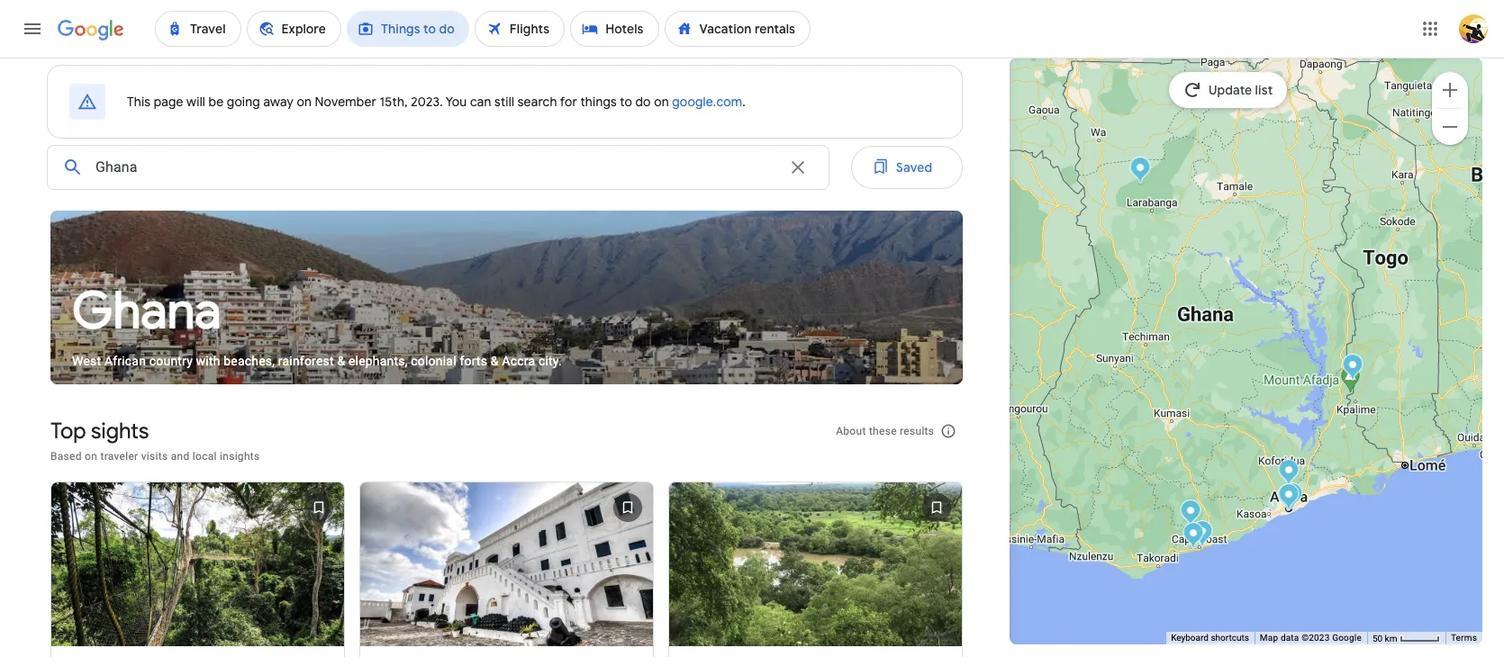 Task type: locate. For each thing, give the bounding box(es) containing it.
do
[[636, 94, 651, 110]]

top sights region
[[32, 403, 971, 658]]

2023.
[[411, 94, 443, 110]]

ghana
[[72, 279, 221, 343]]

saved link
[[851, 146, 963, 189]]

map
[[1260, 633, 1279, 643]]

based
[[50, 451, 82, 463]]

terms link
[[1451, 633, 1477, 643]]

15th,
[[380, 94, 408, 110]]

local
[[193, 451, 217, 463]]

on right away
[[297, 94, 312, 110]]

wli agumatsa waterfalls image
[[1342, 354, 1363, 384]]

1 horizontal spatial &
[[491, 354, 499, 369]]

google.com link
[[672, 94, 743, 110]]

0 horizontal spatial &
[[337, 354, 345, 369]]

results
[[900, 425, 935, 438]]

update list button
[[1169, 72, 1288, 108]]

update
[[1209, 82, 1252, 98]]

1 horizontal spatial on
[[297, 94, 312, 110]]

©2023
[[1302, 633, 1330, 643]]

search
[[518, 94, 557, 110]]

forts
[[460, 354, 487, 369]]

keyboard
[[1171, 633, 1209, 643]]

&
[[337, 354, 345, 369], [491, 354, 499, 369]]

saved
[[896, 159, 933, 176]]

idarkconsult ltd image
[[1279, 459, 1299, 489]]

elmina castle image
[[1183, 523, 1204, 552]]

and
[[171, 451, 190, 463]]

west
[[72, 354, 101, 369]]

beaches,
[[224, 354, 275, 369]]

based on traveler visits and local insights
[[50, 451, 260, 463]]

colonial
[[411, 354, 457, 369]]

data
[[1281, 633, 1300, 643]]

cape coast castle image
[[1192, 521, 1213, 550]]

kwame nkrumah memorial park & mausoleum image
[[1278, 485, 1298, 514]]

1 & from the left
[[337, 354, 345, 369]]

still
[[495, 94, 515, 110]]

50 km
[[1373, 634, 1400, 644]]

& right "rainforest"
[[337, 354, 345, 369]]

main menu image
[[22, 18, 43, 40]]

2 horizontal spatial on
[[654, 94, 669, 110]]

& right forts
[[491, 354, 499, 369]]

on right based
[[85, 451, 97, 463]]

you
[[446, 94, 467, 110]]

google
[[1333, 633, 1362, 643]]

0 horizontal spatial on
[[85, 451, 97, 463]]

update list
[[1209, 82, 1273, 98]]

google.com
[[672, 94, 743, 110]]

keyboard shortcuts button
[[1171, 633, 1249, 645]]

about
[[836, 425, 866, 438]]

this page will be going away on november 15th, 2023. you can still search for things to do on google.com .
[[127, 94, 746, 110]]

osu castle image
[[1279, 484, 1299, 514]]

insights
[[220, 451, 260, 463]]

labadi beach image
[[1282, 483, 1303, 513]]

list
[[43, 468, 971, 658]]

about these results image
[[927, 410, 971, 453]]

keyboard shortcuts
[[1171, 633, 1249, 643]]

on
[[297, 94, 312, 110], [654, 94, 669, 110], [85, 451, 97, 463]]

save kakum national park to collection image
[[297, 487, 341, 530]]

km
[[1385, 634, 1398, 644]]

november
[[315, 94, 377, 110]]

2 & from the left
[[491, 354, 499, 369]]

kakum national park image
[[1180, 500, 1201, 530]]

on right do
[[654, 94, 669, 110]]



Task type: vqa. For each thing, say whether or not it's contained in the screenshot.
on
yes



Task type: describe. For each thing, give the bounding box(es) containing it.
visits
[[141, 451, 168, 463]]

page
[[154, 94, 183, 110]]

map region
[[843, 47, 1505, 658]]

can
[[470, 94, 492, 110]]

city.
[[539, 354, 562, 369]]

away
[[263, 94, 294, 110]]

shortcuts
[[1211, 633, 1249, 643]]

zoom out map image
[[1440, 116, 1461, 137]]

be
[[209, 94, 224, 110]]

sights
[[91, 418, 149, 445]]

mole national park image
[[1130, 157, 1151, 186]]

map data ©2023 google
[[1260, 633, 1362, 643]]

with
[[196, 354, 220, 369]]

accra
[[502, 354, 535, 369]]

traveler
[[100, 451, 138, 463]]

things
[[581, 94, 617, 110]]

for
[[560, 94, 577, 110]]

to
[[620, 94, 632, 110]]

rainforest
[[278, 354, 334, 369]]

going
[[227, 94, 260, 110]]

clear image
[[787, 157, 809, 178]]

these
[[869, 425, 897, 438]]

about these results
[[836, 425, 935, 438]]

.
[[743, 94, 746, 110]]

african
[[104, 354, 146, 369]]

elephants,
[[349, 354, 408, 369]]

list
[[1256, 82, 1273, 98]]

list inside 'top sights' region
[[43, 468, 971, 658]]

will
[[187, 94, 205, 110]]

this
[[127, 94, 151, 110]]

terms
[[1451, 633, 1477, 643]]

zoom in map image
[[1440, 79, 1461, 100]]

country
[[149, 354, 193, 369]]

50
[[1373, 634, 1383, 644]]

50 km button
[[1367, 632, 1446, 646]]

top sights
[[50, 418, 149, 445]]

Search for destinations, sights and more text field
[[95, 146, 776, 189]]

save cape coast castle to collection image
[[606, 487, 650, 530]]

save mole national park to collection image
[[916, 487, 959, 530]]

west african country with beaches, rainforest & elephants, colonial forts & accra city.
[[72, 354, 562, 369]]

on inside 'top sights' region
[[85, 451, 97, 463]]

top
[[50, 418, 86, 445]]



